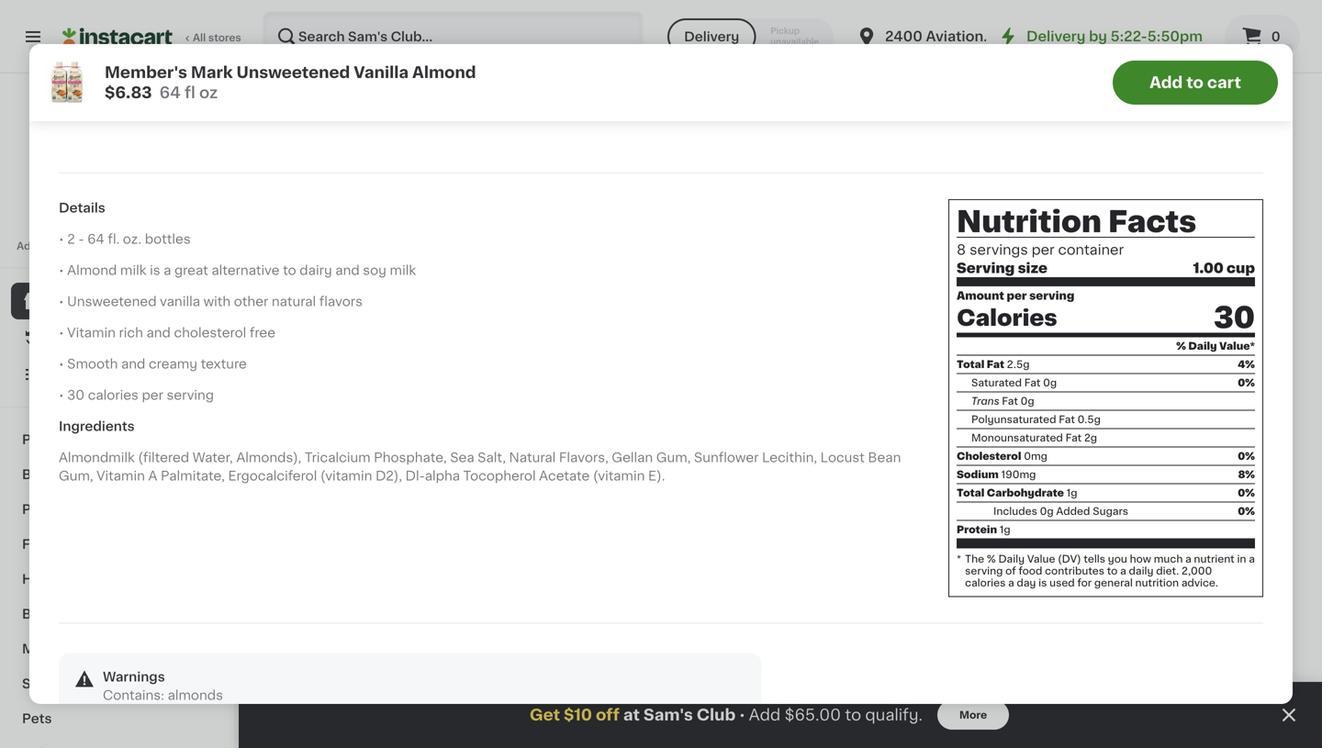 Task type: describe. For each thing, give the bounding box(es) containing it.
a inside 'almondmilk (filtered water, almonds), tricalcium phosphate, sea salt, natural flavors, gellan gum, sunflower lecithin, locust bean gum, vitamin a palmitate, ergocalciferol (vitamin d2), dl-alpha tocopherol acetate (vitamin e).'
[[148, 470, 157, 482]]

0.5 inside horizon organic organic 2% reduced fat milk with dha omega-3 3 x 0.5 gal
[[76, 82, 93, 92]]

almondmilk (filtered water, almonds), tricalcium phosphate, sea salt, natural flavors, gellan gum, sunflower lecithin, locust bean gum, vitamin a palmitate, ergocalciferol (vitamin d2), dl-alpha tocopherol acetate (vitamin e).
[[59, 451, 901, 482]]

meat & seafood
[[22, 643, 129, 655]]

4%
[[1238, 360, 1255, 370]]

vitamin inside member's mark grade a milk vitamin a & d 1 gal
[[817, 441, 865, 454]]

salt,
[[478, 451, 506, 464]]

$ 3 78
[[962, 398, 996, 418]]

0 horizontal spatial serving
[[167, 389, 214, 402]]

member's mark 1% lowfat milk 1 gal
[[958, 423, 1078, 469]]

almond for member's mark unsweetened vanilla almond $6.83 64 fl oz
[[412, 65, 476, 80]]

hershey's holiday spo nsored
[[670, 621, 821, 653]]

10
[[969, 31, 991, 50]]

12
[[798, 31, 819, 50]]

off
[[596, 707, 620, 723]]

added
[[1056, 506, 1090, 517]]

x inside member's mark organic whole milk 3 x 0.5 gal
[[1138, 459, 1144, 469]]

fat left "0.5g"
[[1059, 415, 1075, 425]]

1 vertical spatial with
[[203, 295, 231, 308]]

4 0% from the top
[[1238, 506, 1255, 517]]

member's for 64
[[275, 423, 340, 436]]

size
[[1018, 262, 1047, 275]]

2400 aviation dr button
[[856, 11, 1004, 62]]

fat left 2g
[[1065, 433, 1082, 443]]

chocolate
[[1241, 620, 1308, 633]]

• 30 calories per serving
[[59, 389, 214, 402]]

many in stock down assortment
[[993, 691, 1066, 702]]

1 vertical spatial unsweetened
[[67, 295, 157, 308]]

• for • smooth and creamy texture
[[59, 358, 64, 370]]

gal inside member's mark organic whole milk 3 x 0.5 gal
[[1166, 459, 1182, 469]]

acetate
[[539, 470, 590, 482]]

$ for 3
[[962, 399, 969, 409]]

view pricing policy 100% satisfaction guarantee add sam's club membership to save
[[17, 204, 206, 251]]

is inside * the % daily value (dv) tells you how much a nutrient in a serving of food contributes to a daily diet. 2,000 calories a day is used for general nutrition advice.
[[1038, 578, 1047, 588]]

cup
[[1227, 262, 1255, 275]]

reese's
[[1241, 601, 1292, 614]]

phosphate,
[[374, 451, 447, 464]]

hershey's nuggets assortment
[[975, 601, 1051, 651]]

milk inside horizon organic organic 2% reduced fat milk with dha omega-3 3 x 0.5 gal
[[144, 46, 170, 59]]

palmitate,
[[161, 470, 225, 482]]

fat inside horizon organic organic 2% reduced fat milk with dha omega-3 3 x 0.5 gal
[[121, 46, 141, 59]]

product group containing 3
[[958, 233, 1115, 471]]

servings
[[970, 243, 1028, 256]]

a right 'nutrient' on the right bottom
[[1249, 554, 1255, 564]]

1 vertical spatial 1g
[[1000, 525, 1011, 535]]

0 horizontal spatial calories
[[88, 389, 139, 402]]

with for horizon organic organic 2% reduced fat milk with dha omega-3 3 x 0.5 gal
[[174, 46, 201, 59]]

to left dairy on the top
[[283, 264, 296, 277]]

tells
[[1084, 554, 1105, 564]]

sugars
[[1093, 506, 1128, 517]]

much
[[1154, 554, 1183, 564]]

delivery for delivery by 5:22-5:50pm
[[1026, 30, 1086, 43]]

protein
[[957, 525, 997, 535]]

cholesterol 0mg
[[957, 451, 1047, 461]]

member's mark organic whole milk 3 x 0.5 gal
[[1129, 423, 1284, 469]]

1 vertical spatial 30
[[67, 389, 85, 402]]

strawberries
[[446, 56, 528, 68]]

sea
[[450, 451, 474, 464]]

0.5 inside member's mark organic whole milk 3 x 0.5 gal
[[1147, 459, 1164, 469]]

pantry
[[22, 503, 66, 516]]

a down you
[[1120, 566, 1126, 576]]

produce link
[[11, 422, 223, 457]]

assortment
[[975, 638, 1051, 651]]

1 inside member's mark grade a milk vitamin a & d 1 gal
[[788, 459, 792, 469]]

flavors,
[[559, 451, 608, 464]]

1 vertical spatial almond
[[67, 264, 117, 277]]

gal inside member's mark grade a milk vitamin a & d 1 gal
[[794, 459, 810, 469]]

55
[[821, 32, 834, 42]]

reduced for horizon organic organic 2% reduced fat milk with dha omega-3
[[524, 441, 582, 454]]

-
[[78, 233, 84, 246]]

membership
[[101, 241, 167, 251]]

fl inside member's mark unsweetened vanilla almond $6.83 64 fl oz
[[185, 85, 195, 101]]

add down the advice.
[[1192, 590, 1219, 603]]

87
[[296, 32, 309, 42]]

1 (vitamin from the left
[[320, 470, 372, 482]]

21
[[985, 577, 1007, 596]]

0g for saturated
[[1043, 378, 1057, 388]]

add left '21'
[[926, 590, 953, 603]]

nsored
[[691, 643, 727, 653]]

treatment tracker modal dialog
[[239, 682, 1322, 748]]

omega- for horizon organic organic 2% reduced fat milk with dha omega-3 3 x 0.5 gal
[[59, 64, 112, 77]]

amount
[[957, 291, 1004, 301]]

62
[[475, 32, 489, 42]]

many in stock inside item carousel region
[[635, 477, 708, 487]]

0 button
[[1225, 15, 1300, 59]]

• for • 2 - 64 fl. oz. bottles
[[59, 233, 64, 246]]

0
[[1271, 30, 1280, 43]]

1 inside member's mark 1% lowfat milk 1 gal
[[958, 459, 963, 469]]

candy
[[87, 678, 131, 690]]

non-gmo
[[790, 11, 843, 21]]

5:50pm
[[1147, 30, 1203, 43]]

hershey's for nuggets
[[975, 601, 1040, 614]]

meat
[[22, 643, 56, 655]]

1 horizontal spatial per
[[1007, 291, 1027, 301]]

06
[[1163, 399, 1177, 409]]

$ for 21
[[979, 578, 985, 588]]

bottles
[[145, 233, 191, 246]]

lecithin,
[[762, 451, 817, 464]]

contributes
[[1045, 566, 1104, 576]]

3 down sea
[[446, 477, 453, 487]]

unsweetened for member's mark unsweetened vanilla almond 64 fl oz
[[275, 441, 365, 454]]

how
[[1130, 554, 1151, 564]]

fat inside horizon organic organic 2% reduced fat milk with dha omega-3
[[446, 459, 466, 472]]

in down add to cart
[[1179, 92, 1189, 102]]

hershey's for holiday
[[670, 621, 753, 637]]

8%
[[1238, 470, 1255, 480]]

$ for 1
[[279, 32, 286, 42]]

buy it again link
[[11, 319, 223, 356]]

0g for trans
[[1021, 396, 1034, 406]]

x inside horizon organic organic 2% reduced fat milk with dha omega-3 3 x 0.5 gal
[[68, 82, 74, 92]]

2,000
[[1182, 566, 1212, 576]]

product group containing 15
[[1129, 233, 1285, 471]]

general
[[1094, 578, 1133, 588]]

serving size
[[957, 262, 1047, 275]]

fat up saturated
[[987, 360, 1004, 370]]

total for total fat 2.5g
[[957, 360, 985, 370]]

many down assortment
[[993, 691, 1022, 702]]

contains:
[[103, 689, 164, 702]]

pantry link
[[11, 492, 223, 527]]

fat up polyunsaturated
[[1002, 396, 1018, 406]]

club inside 'view pricing policy 100% satisfaction guarantee add sam's club membership to save'
[[74, 241, 98, 251]]

3 inside horizon organic organic 2% reduced fat milk with dha omega-3
[[499, 478, 508, 491]]

• for • vitamin rich and cholesterol free
[[59, 326, 64, 339]]

fl inside member's mark unsweetened vanilla almond 64 fl oz
[[292, 477, 299, 487]]

many down add to cart
[[1148, 92, 1177, 102]]

add button down 2,000
[[1157, 580, 1228, 613]]

1 vertical spatial and
[[146, 326, 171, 339]]

0 vertical spatial vitamin
[[67, 326, 116, 339]]

product group containing 12
[[788, 0, 944, 139]]

3 up $6.83
[[112, 64, 120, 77]]

2 milk from the left
[[390, 264, 416, 277]]

organic for member's mark organic whole milk 3 x 0.5 gal
[[1232, 423, 1284, 436]]

total for total carbohydrate 1g
[[957, 488, 985, 498]]

nuggets
[[975, 620, 1030, 633]]

ergocalciferol
[[228, 470, 317, 482]]

$ 11 62
[[450, 31, 489, 50]]

beverages
[[22, 468, 92, 481]]

• vitamin rich and cholesterol free
[[59, 326, 275, 339]]

add inside button
[[1149, 75, 1183, 90]]

water,
[[192, 451, 233, 464]]

tricalcium
[[305, 451, 371, 464]]

milk inside 15 reese's milk chocolate p
[[1296, 601, 1322, 614]]

sam's inside 'view pricing policy 100% satisfaction guarantee add sam's club membership to save'
[[40, 241, 71, 251]]

2 vertical spatial per
[[142, 389, 163, 402]]

• smooth and creamy texture
[[59, 358, 247, 370]]

in down assortment
[[1025, 691, 1034, 702]]

cholesterol
[[174, 326, 246, 339]]

dha for horizon organic organic 2% reduced fat milk with dha omega-3
[[529, 459, 559, 472]]

carbohydrate
[[987, 488, 1064, 498]]

you
[[1108, 554, 1127, 564]]

add button up 'value*'
[[1209, 238, 1280, 271]]

add up cup
[[1244, 248, 1271, 261]]

2 vertical spatial 0g
[[1040, 506, 1054, 517]]

vanilla for member's mark unsweetened vanilla almond $6.83 64 fl oz
[[354, 65, 409, 80]]

to inside button
[[1186, 75, 1204, 90]]

horizon for horizon organic organic 2% reduced fat milk with dha omega-3 3 x 0.5 gal
[[59, 28, 109, 41]]

64 inside member's mark unsweetened vanilla almond $6.83 64 fl oz
[[159, 85, 181, 101]]

1.00
[[1193, 262, 1224, 275]]

stock down assortment
[[1037, 691, 1066, 702]]

daily inside * the % daily value (dv) tells you how much a nutrient in a serving of food contributes to a daily diet. 2,000 calories a day is used for general nutrition advice.
[[998, 554, 1025, 564]]

sodium
[[957, 470, 999, 480]]

add button down nutrition
[[1038, 238, 1109, 271]]

service type group
[[668, 18, 834, 55]]

club inside treatment tracker modal dialog
[[697, 707, 736, 723]]

$ 1 87
[[279, 31, 309, 50]]

2 (vitamin from the left
[[593, 470, 645, 482]]

organic for horizon organic organic 2% reduced fat milk with dha omega-3 3 x 0.5 gal
[[167, 28, 218, 41]]

to inside 'view pricing policy 100% satisfaction guarantee add sam's club membership to save'
[[169, 241, 180, 251]]

dha for horizon organic organic 2% reduced fat milk with dha omega-3 3 x 0.5 gal
[[204, 46, 234, 59]]

1 inside the member's mark whole grade a milk 1 gal
[[617, 459, 621, 469]]

lb inside bananas (3 lbs.) lb
[[275, 73, 285, 84]]

member's mark unsweetened vanilla almond $6.83 64 fl oz
[[105, 65, 476, 101]]

many in stock down the 32
[[635, 110, 708, 120]]

1 vertical spatial gum,
[[59, 470, 93, 482]]

mark for 0.5
[[1197, 423, 1229, 436]]

mark for fl
[[191, 65, 233, 80]]

food
[[1019, 566, 1042, 576]]

bananas
[[275, 56, 331, 68]]

sponsored badge image
[[788, 124, 843, 134]]

save
[[182, 241, 206, 251]]

2% for horizon organic organic 2% reduced fat milk with dha omega-3
[[501, 441, 520, 454]]

mark for gal
[[685, 423, 717, 436]]

trans fat 0g polyunsaturated fat 0.5g monounsaturated fat 2g
[[971, 396, 1101, 443]]

many down $6.83
[[77, 101, 106, 111]]

mark for oz
[[343, 423, 375, 436]]

ingredients
[[59, 420, 135, 433]]

household link
[[11, 562, 223, 597]]

0% for cholesterol 0mg
[[1238, 451, 1255, 461]]

0.5g
[[1077, 415, 1101, 425]]

serving inside * the % daily value (dv) tells you how much a nutrient in a serving of food contributes to a daily diet. 2,000 calories a day is used for general nutrition advice.
[[965, 566, 1003, 576]]

1 horizontal spatial 1g
[[1066, 488, 1077, 498]]

d2),
[[375, 470, 402, 482]]

dr
[[987, 30, 1004, 43]]

natural
[[509, 451, 556, 464]]

add down nutrition
[[1073, 248, 1100, 261]]

item carousel region
[[275, 167, 1285, 519]]

in down delivery button
[[667, 110, 676, 120]]

sam's club logo image
[[77, 95, 157, 176]]

in inside item carousel region
[[667, 477, 676, 487]]

many down $ 6 32
[[635, 110, 664, 120]]

2 vertical spatial x
[[455, 477, 461, 487]]

0 vertical spatial and
[[335, 264, 360, 277]]

alternative
[[212, 264, 280, 277]]

add to cart button
[[1113, 61, 1278, 105]]

total carbohydrate 1g
[[957, 488, 1077, 498]]



Task type: locate. For each thing, give the bounding box(es) containing it.
2 vertical spatial 0.5
[[464, 477, 480, 487]]

• 2 - 64 fl. oz. bottles
[[59, 233, 191, 246]]

stock down $6.83
[[121, 101, 150, 111]]

omega- inside horizon organic organic 2% reduced fat milk with dha omega-3
[[446, 478, 499, 491]]

18 oz
[[788, 110, 814, 120]]

2 total from the top
[[957, 488, 985, 498]]

0 vertical spatial fl
[[185, 85, 195, 101]]

fl down all on the left top
[[185, 85, 195, 101]]

in
[[1179, 92, 1189, 102], [109, 101, 118, 111], [667, 110, 676, 120], [667, 477, 676, 487], [1237, 554, 1246, 564], [1025, 691, 1034, 702]]

$ left the 32
[[621, 32, 627, 42]]

1 vertical spatial total
[[957, 488, 985, 498]]

serving down the
[[965, 566, 1003, 576]]

0 vertical spatial &
[[881, 441, 891, 454]]

0 horizontal spatial daily
[[998, 554, 1025, 564]]

0 horizontal spatial grade
[[617, 441, 657, 454]]

gal right flavors,
[[624, 459, 640, 469]]

100% satisfaction guarantee button
[[29, 217, 206, 235]]

0 vertical spatial omega-
[[59, 64, 112, 77]]

milk inside horizon organic organic 2% reduced fat milk with dha omega-3
[[470, 459, 496, 472]]

64 inside member's mark unsweetened vanilla almond 64 fl oz
[[275, 477, 289, 487]]

member's inside member's mark grade a milk vitamin a & d 1 gal
[[788, 423, 852, 436]]

0 horizontal spatial oz
[[199, 85, 218, 101]]

to inside * the % daily value (dv) tells you how much a nutrient in a serving of food contributes to a daily diet. 2,000 calories a day is used for general nutrition advice.
[[1107, 566, 1118, 576]]

add sam's club membership to save link
[[17, 239, 217, 253]]

warnings contains: almonds
[[103, 671, 223, 702]]

vanilla
[[354, 65, 409, 80], [368, 441, 409, 454]]

gal inside horizon organic organic 2% reduced fat milk with dha omega-3 3 x 0.5 gal
[[96, 82, 111, 92]]

gal up sam's club logo
[[96, 82, 111, 92]]

x down $ 15 06
[[1138, 459, 1144, 469]]

calories down the
[[965, 578, 1006, 588]]

member's inside member's mark 1% lowfat milk 1 gal
[[958, 423, 1023, 436]]

club left fl.
[[74, 241, 98, 251]]

0% for total carbohydrate 1g
[[1238, 488, 1255, 498]]

0 vertical spatial horizon
[[59, 28, 109, 41]]

organic for horizon organic organic 2% reduced fat milk with dha omega-3
[[446, 441, 498, 454]]

to inside treatment tracker modal dialog
[[845, 707, 861, 723]]

0 horizontal spatial is
[[150, 264, 160, 277]]

and right rich at the top
[[146, 326, 171, 339]]

many in stock down $6.83
[[77, 101, 150, 111]]

0 vertical spatial club
[[74, 241, 98, 251]]

1 vertical spatial vitamin
[[817, 441, 865, 454]]

190mg
[[1001, 470, 1036, 480]]

whole inside the member's mark whole grade a milk 1 gal
[[720, 423, 761, 436]]

vanilla inside member's mark unsweetened vanilla almond 64 fl oz
[[368, 441, 409, 454]]

oz right 18
[[801, 110, 814, 120]]

& for seafood
[[59, 643, 70, 655]]

0 vertical spatial gum,
[[656, 451, 691, 464]]

1 horizontal spatial club
[[697, 707, 736, 723]]

$ for 11
[[450, 32, 457, 42]]

member's for vitamin
[[788, 423, 852, 436]]

milk inside member's mark 1% lowfat milk 1 gal
[[1006, 441, 1032, 454]]

monounsaturated
[[971, 433, 1063, 443]]

calories inside * the % daily value (dv) tells you how much a nutrient in a serving of food contributes to a daily diet. 2,000 calories a day is used for general nutrition advice.
[[965, 578, 1006, 588]]

add button down *
[[891, 580, 962, 613]]

1 horizontal spatial milk
[[390, 264, 416, 277]]

polyunsaturated
[[971, 415, 1056, 425]]

mark inside member's mark organic whole milk 3 x 0.5 gal
[[1197, 423, 1229, 436]]

details
[[59, 201, 105, 214]]

•
[[59, 233, 64, 246], [59, 264, 64, 277], [59, 295, 64, 308], [59, 326, 64, 339], [59, 358, 64, 370], [59, 389, 64, 402], [739, 708, 745, 722]]

$ inside $ 9 04
[[1133, 32, 1140, 42]]

30
[[1214, 304, 1255, 332], [67, 389, 85, 402]]

0 vertical spatial per
[[1032, 243, 1055, 256]]

15 left 06
[[1140, 398, 1161, 418]]

fat up 3 x 0.5 gal
[[446, 459, 466, 472]]

18
[[788, 110, 799, 120]]

per
[[1032, 243, 1055, 256], [1007, 291, 1027, 301], [142, 389, 163, 402]]

1 horizontal spatial with
[[203, 295, 231, 308]]

a inside the member's mark whole grade a milk 1 gal
[[660, 441, 669, 454]]

(dv)
[[1058, 554, 1081, 564]]

member's inside member's mark unsweetened vanilla almond $6.83 64 fl oz
[[105, 65, 187, 80]]

2% for horizon organic organic 2% reduced fat milk with dha omega-3 3 x 0.5 gal
[[221, 28, 241, 41]]

unsweetened up ergocalciferol
[[275, 441, 365, 454]]

0 vertical spatial 0.5
[[76, 82, 93, 92]]

2 vertical spatial oz
[[301, 477, 313, 487]]

organic inside member's mark organic whole milk 3 x 0.5 gal
[[1232, 423, 1284, 436]]

0 horizontal spatial fl
[[185, 85, 195, 101]]

2 horizontal spatial oz
[[801, 110, 814, 120]]

$ inside $ 3 78
[[962, 399, 969, 409]]

day
[[1017, 578, 1036, 588]]

0 vertical spatial 15
[[1140, 398, 1161, 418]]

0 horizontal spatial 15
[[1140, 398, 1161, 418]]

0 vertical spatial 64
[[159, 85, 181, 101]]

1 total from the top
[[957, 360, 985, 370]]

gal
[[96, 82, 111, 92], [624, 459, 640, 469], [794, 459, 810, 469], [965, 459, 981, 469], [1166, 459, 1182, 469], [483, 477, 499, 487]]

whole up sunflower
[[720, 423, 761, 436]]

2 vertical spatial serving
[[965, 566, 1003, 576]]

0 vertical spatial is
[[150, 264, 160, 277]]

frozen
[[22, 538, 67, 551]]

horizon organic organic 2% reduced fat milk with dha omega-3
[[446, 423, 582, 491]]

3 left 78
[[969, 398, 982, 418]]

% daily value*
[[1176, 341, 1255, 351]]

sunflower
[[694, 451, 759, 464]]

shop link
[[11, 283, 223, 319]]

$ inside '$ 12 55'
[[791, 32, 798, 42]]

add left 2 at top left
[[17, 241, 38, 251]]

milk up "chocolate"
[[1296, 601, 1322, 614]]

to
[[1186, 75, 1204, 90], [169, 241, 180, 251], [283, 264, 296, 277], [1107, 566, 1118, 576], [845, 707, 861, 723]]

$ inside $ 6 32
[[621, 32, 627, 42]]

stock down delivery button
[[679, 110, 708, 120]]

smooth
[[67, 358, 118, 370]]

gal down $ 15 06
[[1166, 459, 1182, 469]]

oz inside member's mark unsweetened vanilla almond $6.83 64 fl oz
[[199, 85, 218, 101]]

product group
[[788, 0, 944, 139], [275, 233, 431, 490], [958, 233, 1115, 471], [1129, 233, 1285, 471]]

15 up reese's
[[1252, 577, 1273, 596]]

almond down -
[[67, 264, 117, 277]]

lb
[[275, 73, 285, 84], [446, 73, 456, 84]]

2 horizontal spatial and
[[335, 264, 360, 277]]

1 vertical spatial grade
[[617, 441, 657, 454]]

reduced inside horizon organic organic 2% reduced fat milk with dha omega-3 3 x 0.5 gal
[[59, 46, 117, 59]]

sodium 190mg
[[957, 470, 1036, 480]]

0 horizontal spatial hershey's
[[670, 621, 753, 637]]

mark inside member's mark grade a milk vitamin a & d 1 gal
[[856, 423, 887, 436]]

0mg
[[1024, 451, 1047, 461]]

gal up sodium
[[965, 459, 981, 469]]

hershey's image
[[670, 575, 703, 608]]

$ left 87
[[279, 32, 286, 42]]

lb inside strawberries lb
[[446, 73, 456, 84]]

0 horizontal spatial dha
[[204, 46, 234, 59]]

member's up "locust"
[[788, 423, 852, 436]]

flavors
[[319, 295, 363, 308]]

mark inside member's mark 1% lowfat milk 1 gal
[[1026, 423, 1058, 436]]

delivery inside button
[[684, 30, 739, 43]]

$ left dr
[[962, 32, 969, 42]]

mark inside member's mark unsweetened vanilla almond 64 fl oz
[[343, 423, 375, 436]]

and left soy
[[335, 264, 360, 277]]

$ 21 79
[[979, 577, 1021, 596]]

6
[[627, 31, 641, 50]]

(vitamin down 'tricalcium'
[[320, 470, 372, 482]]

sam's inside treatment tracker modal dialog
[[643, 707, 693, 723]]

• for • almond milk is a great alternative to dairy and soy milk
[[59, 264, 64, 277]]

hershey's holiday image
[[276, 535, 655, 748]]

almond
[[412, 65, 476, 80], [67, 264, 117, 277], [275, 459, 325, 472]]

member's up 'tricalcium'
[[275, 423, 340, 436]]

bakery link
[[11, 597, 223, 632]]

almonds
[[168, 689, 223, 702]]

snacks & candy link
[[11, 667, 223, 701]]

omega- down instacart logo
[[59, 64, 112, 77]]

0 vertical spatial whole
[[720, 423, 761, 436]]

1 vertical spatial whole
[[1129, 441, 1170, 454]]

delivery by 5:22-5:50pm
[[1026, 30, 1203, 43]]

$ inside $ 11 62
[[450, 32, 457, 42]]

milk inside member's mark grade a milk vitamin a & d 1 gal
[[788, 441, 814, 454]]

2% inside horizon organic organic 2% reduced fat milk with dha omega-3
[[501, 441, 520, 454]]

5:22-
[[1110, 30, 1147, 43]]

many in stock down add to cart
[[1148, 92, 1220, 102]]

1 horizontal spatial hershey's
[[975, 601, 1040, 614]]

100%
[[47, 223, 75, 233]]

unsweetened inside member's mark unsweetened vanilla almond $6.83 64 fl oz
[[236, 65, 350, 80]]

fl down almonds),
[[292, 477, 299, 487]]

member's inside member's mark organic whole milk 3 x 0.5 gal
[[1129, 423, 1194, 436]]

meat & seafood link
[[11, 632, 223, 667]]

% inside * the % daily value (dv) tells you how much a nutrient in a serving of food contributes to a daily diet. 2,000 calories a day is used for general nutrition advice.
[[987, 554, 996, 564]]

member's for milk
[[617, 423, 682, 436]]

add inside treatment tracker modal dialog
[[749, 707, 781, 723]]

instacart logo image
[[62, 26, 173, 48]]

to down guarantee
[[169, 241, 180, 251]]

• up shop
[[59, 264, 64, 277]]

member's down $ 15 06
[[1129, 423, 1194, 436]]

0g left added
[[1040, 506, 1054, 517]]

3
[[112, 64, 120, 77], [59, 82, 65, 92], [969, 398, 982, 418], [1129, 459, 1136, 469], [446, 477, 453, 487], [499, 478, 508, 491]]

is down membership
[[150, 264, 160, 277]]

sam's down 100%
[[40, 241, 71, 251]]

1 vertical spatial horizon
[[446, 423, 496, 436]]

2 vertical spatial 64
[[275, 477, 289, 487]]

1 horizontal spatial &
[[73, 678, 84, 690]]

1 vertical spatial reduced
[[524, 441, 582, 454]]

stock
[[1191, 92, 1220, 102], [121, 101, 150, 111], [679, 110, 708, 120], [679, 477, 708, 487], [1037, 691, 1066, 702]]

& inside member's mark grade a milk vitamin a & d 1 gal
[[881, 441, 891, 454]]

0 vertical spatial almond
[[412, 65, 476, 80]]

gum, up e).
[[656, 451, 691, 464]]

• left 'it'
[[59, 326, 64, 339]]

1 horizontal spatial %
[[1176, 341, 1186, 351]]

1 horizontal spatial 2%
[[501, 441, 520, 454]]

2 vertical spatial unsweetened
[[275, 441, 365, 454]]

hershey's up nuggets
[[975, 601, 1040, 614]]

hershey's inside hershey's nuggets assortment
[[975, 601, 1040, 614]]

3 down salt,
[[499, 478, 508, 491]]

reduced for horizon organic organic 2% reduced fat milk with dha omega-3 3 x 0.5 gal
[[59, 46, 117, 59]]

horizon inside horizon organic organic 2% reduced fat milk with dha omega-3
[[446, 423, 496, 436]]

gal inside member's mark 1% lowfat milk 1 gal
[[965, 459, 981, 469]]

1 vertical spatial serving
[[167, 389, 214, 402]]

0 horizontal spatial with
[[174, 46, 201, 59]]

• inside the get $10 off at sam's club • add $65.00 to qualify.
[[739, 708, 745, 722]]

64 right -
[[87, 233, 105, 246]]

vanilla right (3
[[354, 65, 409, 80]]

member's inside the member's mark whole grade a milk 1 gal
[[617, 423, 682, 436]]

1 horizontal spatial lb
[[446, 73, 456, 84]]

1 vertical spatial club
[[697, 707, 736, 723]]

protein 1g
[[957, 525, 1011, 535]]

0g up trans fat 0g polyunsaturated fat 0.5g monounsaturated fat 2g
[[1043, 378, 1057, 388]]

gal inside the member's mark whole grade a milk 1 gal
[[624, 459, 640, 469]]

1 left 87
[[286, 31, 294, 50]]

vanilla for member's mark unsweetened vanilla almond 64 fl oz
[[368, 441, 409, 454]]

reduced up $6.83
[[59, 46, 117, 59]]

whole inside member's mark organic whole milk 3 x 0.5 gal
[[1129, 441, 1170, 454]]

11
[[457, 31, 474, 50]]

delivery button
[[668, 18, 756, 55]]

calories
[[957, 307, 1057, 329]]

oz
[[199, 85, 218, 101], [801, 110, 814, 120], [301, 477, 313, 487]]

green seedless grapes
[[1129, 56, 1282, 68]]

other
[[234, 295, 268, 308]]

1 vertical spatial per
[[1007, 291, 1027, 301]]

oz down 'tricalcium'
[[301, 477, 313, 487]]

1 0% from the top
[[1238, 378, 1255, 388]]

1g up added
[[1066, 488, 1077, 498]]

$ down non-
[[791, 32, 798, 42]]

$ inside $ 1 87
[[279, 32, 286, 42]]

grade inside the member's mark whole grade a milk 1 gal
[[617, 441, 657, 454]]

$ inside $ 15 06
[[1133, 399, 1140, 409]]

hershey's inside "hershey's holiday spo nsored"
[[670, 621, 753, 637]]

strawberries lb
[[446, 56, 528, 84]]

1 horizontal spatial gum,
[[656, 451, 691, 464]]

0g inside trans fat 0g polyunsaturated fat 0.5g monounsaturated fat 2g
[[1021, 396, 1034, 406]]

per up "size" on the top right of the page
[[1032, 243, 1055, 256]]

many in stock down the member's mark whole grade a milk 1 gal
[[635, 477, 708, 487]]

$ for 15
[[1133, 399, 1140, 409]]

almond for member's mark unsweetened vanilla almond 64 fl oz
[[275, 459, 325, 472]]

all stores link
[[62, 11, 242, 62]]

$ for 9
[[1133, 32, 1140, 42]]

with inside horizon organic organic 2% reduced fat milk with dha omega-3
[[499, 459, 526, 472]]

gal left "locust"
[[794, 459, 810, 469]]

product group containing member's mark unsweetened vanilla almond
[[275, 233, 431, 490]]

2% inside horizon organic organic 2% reduced fat milk with dha omega-3 3 x 0.5 gal
[[221, 28, 241, 41]]

0 vertical spatial oz
[[199, 85, 218, 101]]

1 vertical spatial oz
[[801, 110, 814, 120]]

0 horizontal spatial x
[[68, 82, 74, 92]]

at
[[623, 707, 640, 723]]

stock down add to cart
[[1191, 92, 1220, 102]]

vitamin inside 'almondmilk (filtered water, almonds), tricalcium phosphate, sea salt, natural flavors, gellan gum, sunflower lecithin, locust bean gum, vitamin a palmitate, ergocalciferol (vitamin d2), dl-alpha tocopherol acetate (vitamin e).'
[[97, 470, 145, 482]]

0 horizontal spatial gum,
[[59, 470, 93, 482]]

0 horizontal spatial and
[[121, 358, 145, 370]]

daily left 'value*'
[[1188, 341, 1217, 351]]

2 horizontal spatial x
[[1138, 459, 1144, 469]]

omega- for horizon organic organic 2% reduced fat milk with dha omega-3
[[446, 478, 499, 491]]

1 vertical spatial &
[[59, 643, 70, 655]]

saturated fat 0g
[[971, 378, 1057, 388]]

1g down the includes
[[1000, 525, 1011, 535]]

15 inside 15 reese's milk chocolate p
[[1252, 577, 1273, 596]]

1 horizontal spatial reduced
[[524, 441, 582, 454]]

omega- inside horizon organic organic 2% reduced fat milk with dha omega-3 3 x 0.5 gal
[[59, 64, 112, 77]]

0 vertical spatial serving
[[1029, 291, 1074, 301]]

1 lb from the left
[[275, 73, 285, 84]]

oz inside member's mark unsweetened vanilla almond 64 fl oz
[[301, 477, 313, 487]]

member's for $6.83
[[105, 65, 187, 80]]

a down of on the right
[[1008, 578, 1014, 588]]

• for • unsweetened vanilla with other natural flavors
[[59, 295, 64, 308]]

daily up of on the right
[[998, 554, 1025, 564]]

& for candy
[[73, 678, 84, 690]]

member's for 3
[[1129, 423, 1194, 436]]

$ inside $ 10 13
[[962, 32, 969, 42]]

milk up 190mg
[[1006, 441, 1032, 454]]

lists link
[[11, 356, 223, 393]]

delivery for delivery
[[684, 30, 739, 43]]

0 vertical spatial calories
[[88, 389, 139, 402]]

horizon for horizon organic organic 2% reduced fat milk with dha omega-3
[[446, 423, 496, 436]]

with for horizon organic organic 2% reduced fat milk with dha omega-3
[[499, 459, 526, 472]]

to right $65.00
[[845, 707, 861, 723]]

fat down 2.5g
[[1024, 378, 1041, 388]]

many inside item carousel region
[[635, 477, 664, 487]]

milk up $6.83
[[144, 46, 170, 59]]

locust
[[820, 451, 865, 464]]

omega-
[[59, 64, 112, 77], [446, 478, 499, 491]]

• down buy
[[59, 358, 64, 370]]

0 horizontal spatial %
[[987, 554, 996, 564]]

1 vertical spatial dha
[[529, 459, 559, 472]]

0.5 down sea
[[464, 477, 480, 487]]

1 vertical spatial is
[[1038, 578, 1047, 588]]

add left $65.00
[[749, 707, 781, 723]]

30 down lists in the left of the page
[[67, 389, 85, 402]]

1 vertical spatial x
[[1138, 459, 1144, 469]]

1 horizontal spatial dha
[[529, 459, 559, 472]]

per down '• smooth and creamy texture' at the left top
[[142, 389, 163, 402]]

& left candy
[[73, 678, 84, 690]]

0 horizontal spatial horizon
[[59, 28, 109, 41]]

0% for saturated fat 0g
[[1238, 378, 1255, 388]]

0 horizontal spatial club
[[74, 241, 98, 251]]

0 vertical spatial hershey's
[[975, 601, 1040, 614]]

almond down 11
[[412, 65, 476, 80]]

$ inside $ 21 79
[[979, 578, 985, 588]]

with inside horizon organic organic 2% reduced fat milk with dha omega-3 3 x 0.5 gal
[[174, 46, 201, 59]]

0 horizontal spatial 30
[[67, 389, 85, 402]]

1 up sodium
[[958, 459, 963, 469]]

milk up 3 x 0.5 gal
[[470, 459, 496, 472]]

unsweetened for member's mark unsweetened vanilla almond $6.83 64 fl oz
[[236, 65, 350, 80]]

calories up ingredients
[[88, 389, 139, 402]]

1 horizontal spatial horizon
[[446, 423, 496, 436]]

a left the great
[[164, 264, 171, 277]]

0 vertical spatial x
[[68, 82, 74, 92]]

1 milk from the left
[[120, 264, 146, 277]]

milk inside member's mark organic whole milk 3 x 0.5 gal
[[1173, 441, 1199, 454]]

3 0% from the top
[[1238, 488, 1255, 498]]

2 vertical spatial with
[[499, 459, 526, 472]]

0 horizontal spatial omega-
[[59, 64, 112, 77]]

0 vertical spatial with
[[174, 46, 201, 59]]

pets
[[22, 712, 52, 725]]

1 horizontal spatial grade
[[891, 423, 930, 436]]

$ for 6
[[621, 32, 627, 42]]

$ down the
[[979, 578, 985, 588]]

gellan
[[612, 451, 653, 464]]

member's mark whole grade a milk 1 gal
[[617, 423, 761, 469]]

0 vertical spatial reduced
[[59, 46, 117, 59]]

bakery
[[22, 608, 69, 621]]

• left 2 at top left
[[59, 233, 64, 246]]

dairy
[[300, 264, 332, 277]]

2 lb from the left
[[446, 73, 456, 84]]

(vitamin down gellan
[[593, 470, 645, 482]]

vanilla inside member's mark unsweetened vanilla almond $6.83 64 fl oz
[[354, 65, 409, 80]]

per inside nutrition facts 8 servings per container
[[1032, 243, 1055, 256]]

• for • 30 calories per serving
[[59, 389, 64, 402]]

dha inside horizon organic organic 2% reduced fat milk with dha omega-3 3 x 0.5 gal
[[204, 46, 234, 59]]

grade inside member's mark grade a milk vitamin a & d 1 gal
[[891, 423, 930, 436]]

add inside 'view pricing policy 100% satisfaction guarantee add sam's club membership to save'
[[17, 241, 38, 251]]

seafood
[[73, 643, 129, 655]]

78
[[983, 399, 996, 409]]

delivery
[[1026, 30, 1086, 43], [684, 30, 739, 43]]

whole
[[720, 423, 761, 436], [1129, 441, 1170, 454]]

unsweetened inside member's mark unsweetened vanilla almond 64 fl oz
[[275, 441, 365, 454]]

$ left 62
[[450, 32, 457, 42]]

grade up d
[[891, 423, 930, 436]]

almond inside member's mark unsweetened vanilla almond 64 fl oz
[[275, 459, 325, 472]]

2 0% from the top
[[1238, 451, 1255, 461]]

0 vertical spatial daily
[[1188, 341, 1217, 351]]

mark inside member's mark unsweetened vanilla almond $6.83 64 fl oz
[[191, 65, 233, 80]]

0 vertical spatial 0g
[[1043, 378, 1057, 388]]

1 horizontal spatial 0.5
[[464, 477, 480, 487]]

1 vertical spatial 64
[[87, 233, 105, 246]]

%
[[1176, 341, 1186, 351], [987, 554, 996, 564]]

$ for 10
[[962, 32, 969, 42]]

in down $6.83
[[109, 101, 118, 111]]

warnings
[[103, 671, 165, 684]]

gum, down almondmilk
[[59, 470, 93, 482]]

None search field
[[263, 11, 644, 62]]

0 horizontal spatial lb
[[275, 73, 285, 84]]

15 inside product group
[[1140, 398, 1161, 418]]

2% right all on the left top
[[221, 28, 241, 41]]

2 horizontal spatial serving
[[1029, 291, 1074, 301]]

0.5 down $ 15 06
[[1147, 459, 1164, 469]]

$ for 12
[[791, 32, 798, 42]]

milk inside the member's mark whole grade a milk 1 gal
[[672, 441, 698, 454]]

1 vertical spatial sam's
[[643, 707, 693, 723]]

1 horizontal spatial almond
[[275, 459, 325, 472]]

includes
[[993, 506, 1037, 517]]

shop
[[51, 295, 86, 308]]

1 horizontal spatial 30
[[1214, 304, 1255, 332]]

stock inside item carousel region
[[679, 477, 708, 487]]

(vitamin
[[320, 470, 372, 482], [593, 470, 645, 482]]

member's for 1
[[958, 423, 1023, 436]]

gal down salt,
[[483, 477, 499, 487]]

per up calories at the top of the page
[[1007, 291, 1027, 301]]

$10
[[564, 707, 592, 723]]

2400
[[885, 30, 923, 43]]

0 vertical spatial sam's
[[40, 241, 71, 251]]

1 horizontal spatial is
[[1038, 578, 1047, 588]]

add down green
[[1149, 75, 1183, 90]]

1 vertical spatial 2%
[[501, 441, 520, 454]]

2400 aviation dr
[[885, 30, 1004, 43]]

2 horizontal spatial with
[[499, 459, 526, 472]]

texture
[[201, 358, 247, 370]]

3 left $6.83
[[59, 82, 65, 92]]

3 inside member's mark organic whole milk 3 x 0.5 gal
[[1129, 459, 1136, 469]]

0 horizontal spatial &
[[59, 643, 70, 655]]

$ left trans
[[962, 399, 969, 409]]

almond inside member's mark unsweetened vanilla almond $6.83 64 fl oz
[[412, 65, 476, 80]]

member's up $6.83
[[105, 65, 187, 80]]

in inside * the % daily value (dv) tells you how much a nutrient in a serving of food contributes to a daily diet. 2,000 calories a day is used for general nutrition advice.
[[1237, 554, 1246, 564]]

1 horizontal spatial and
[[146, 326, 171, 339]]

0.5
[[76, 82, 93, 92], [1147, 459, 1164, 469], [464, 477, 480, 487]]

pricing
[[90, 204, 126, 214]]

0 horizontal spatial 2%
[[221, 28, 241, 41]]

0 vertical spatial %
[[1176, 341, 1186, 351]]

mark for &
[[856, 423, 887, 436]]

a up 2,000
[[1185, 554, 1191, 564]]

2 vertical spatial and
[[121, 358, 145, 370]]



Task type: vqa. For each thing, say whether or not it's contained in the screenshot.
Organic for Horizon Organic Organic 2% Reduced Fat Milk with DHA Omega-3
yes



